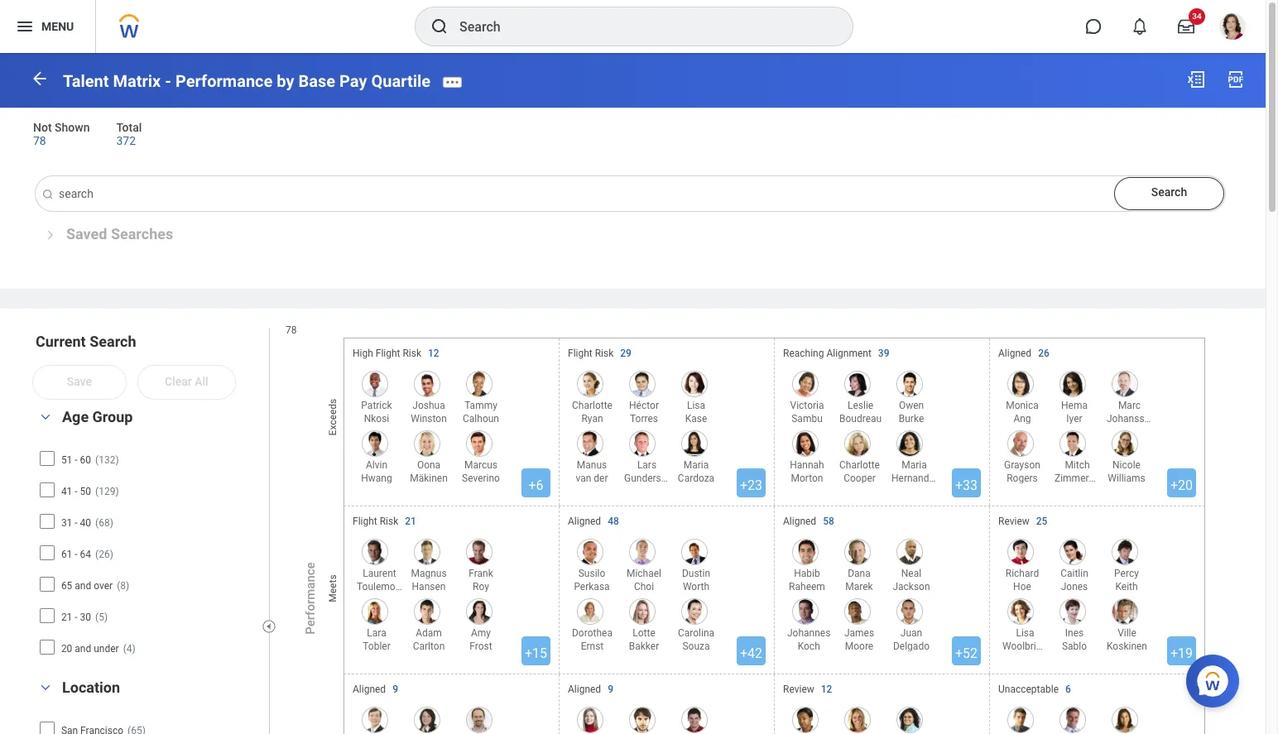 Task type: vqa. For each thing, say whether or not it's contained in the screenshot.


Task type: locate. For each thing, give the bounding box(es) containing it.
manus van der bijl element
[[568, 455, 612, 497]]

1 leave) from the left
[[365, 608, 394, 619]]

21 left 30
[[61, 612, 72, 623]]

carolina souza
[[678, 627, 715, 652]]

demo_f139.png image
[[577, 707, 604, 733]]

1 aligned 9 from the left
[[353, 684, 398, 695]]

winston
[[411, 413, 447, 425]]

lars gundersen element
[[620, 455, 672, 484]]

demo_f033.png image
[[897, 707, 923, 733]]

21 inside age group 'tree'
[[61, 612, 72, 623]]

flight up demo_m238.png icon
[[353, 516, 377, 527]]

zimmermann
[[1055, 473, 1115, 484]]

12 up rebecca watson element
[[821, 684, 833, 695]]

1 horizontal spatial 78
[[286, 325, 297, 337]]

dorothea ernst element
[[568, 623, 613, 652]]

nicole williams element
[[1103, 455, 1147, 484]]

and for 20
[[75, 643, 91, 655]]

lara tobler
[[363, 627, 391, 652]]

0 horizontal spatial lisa
[[687, 400, 706, 411]]

(129)
[[95, 486, 119, 497]]

0 horizontal spatial 9 button
[[393, 683, 401, 696]]

performance left by
[[176, 71, 273, 91]]

susilo
[[579, 568, 606, 579]]

1 vertical spatial search
[[90, 333, 136, 351]]

lisa inside the lisa woolbright
[[1017, 627, 1035, 639]]

aligned 9 up the demo_f139.png image
[[568, 684, 614, 695]]

+23
[[740, 477, 763, 493]]

9 up the sherry voigt element
[[608, 684, 614, 695]]

demo_m106.png image
[[629, 371, 656, 397]]

1 maria from the left
[[684, 459, 709, 471]]

1 horizontal spatial review
[[999, 516, 1030, 527]]

lisa up kase
[[687, 400, 706, 411]]

2 9 from the left
[[608, 684, 614, 695]]

0 horizontal spatial maria
[[684, 459, 709, 471]]

maria inside maria hernandez
[[902, 459, 927, 471]]

0 horizontal spatial (on
[[372, 594, 388, 606]]

high
[[353, 347, 373, 359]]

leave) up the "lara"
[[365, 608, 394, 619]]

0 vertical spatial 21
[[405, 516, 416, 527]]

risk left "29"
[[595, 347, 614, 359]]

6 button
[[1066, 683, 1074, 696]]

- for (68)
[[75, 517, 78, 529]]

2 9 button from the left
[[608, 683, 616, 696]]

0 horizontal spatial review
[[783, 684, 815, 695]]

9 button up the jens mortensen "element"
[[393, 683, 401, 696]]

0 horizontal spatial performance
[[176, 71, 273, 91]]

jackson
[[893, 581, 931, 593]]

2 aligned 9 from the left
[[568, 684, 614, 695]]

owen burke
[[899, 400, 924, 425]]

lisa kase （加瀬 理沙） element
[[672, 395, 716, 451]]

2 leave) from the left
[[1060, 608, 1090, 619]]

dana marek
[[846, 568, 873, 593]]

- for (129)
[[75, 486, 78, 497]]

maria up cardoza
[[684, 459, 709, 471]]

- left 30
[[75, 612, 78, 623]]

0 horizontal spatial charlotte
[[572, 400, 613, 411]]

calhoun
[[463, 413, 499, 425]]

ang
[[1014, 413, 1032, 425]]

demo_f081.png image
[[1112, 707, 1139, 733]]

review up rebecca demo_f216.png image on the right
[[783, 684, 815, 695]]

1 horizontal spatial 12 button
[[821, 683, 835, 696]]

maria for +23
[[684, 459, 709, 471]]

demo_f254.png image
[[1060, 539, 1087, 565]]

(on for jones
[[1067, 594, 1083, 606]]

amy_demo_f034.jpg image
[[466, 598, 493, 625]]

0 vertical spatial search
[[1152, 186, 1188, 199]]

12 button up rebecca watson element
[[821, 683, 835, 696]]

hannah morton
[[790, 459, 825, 484]]

ville_koskinen.jpg image
[[1112, 598, 1139, 625]]

juan
[[901, 627, 923, 639]]

frank roy element
[[457, 564, 501, 593]]

laurent toulemonde (on leave) element
[[353, 564, 412, 619]]

charlotte cooper element
[[836, 455, 880, 484]]

percy
[[1115, 568, 1139, 579]]

view printable version (pdf) image
[[1227, 70, 1246, 89]]

demo_m079.png image
[[362, 430, 388, 457]]

amy frost element
[[457, 623, 501, 652]]

1 horizontal spatial lisa
[[1017, 627, 1035, 639]]

0 vertical spatial lisa
[[687, 400, 706, 411]]

demo_m249.png image
[[897, 371, 923, 397]]

1 horizontal spatial risk
[[403, 347, 422, 359]]

1 vertical spatial lisa
[[1017, 627, 1035, 639]]

1 vertical spatial performance
[[303, 562, 318, 635]]

leslie boudreau
[[840, 400, 882, 425]]

jens mortensen element
[[353, 732, 402, 735]]

- right 31
[[75, 517, 78, 529]]

1 horizontal spatial charlotte
[[840, 459, 880, 471]]

0 horizontal spatial 21
[[61, 612, 72, 623]]

current
[[36, 333, 86, 351]]

1 vertical spatial 78
[[286, 325, 297, 337]]

keith
[[1116, 581, 1138, 593]]

magnus hansen element
[[405, 564, 449, 593]]

profile logan mcneil image
[[1220, 13, 1246, 43]]

chevron down image
[[36, 682, 55, 694]]

9 up the jens mortensen "element"
[[393, 684, 398, 695]]

1 horizontal spatial maria
[[902, 459, 927, 471]]

marcus severino
[[462, 459, 500, 484]]

under
[[94, 643, 119, 655]]

leave) up ines
[[1060, 608, 1090, 619]]

and for 65
[[75, 580, 91, 592]]

21 up demo_m099.png icon
[[405, 516, 416, 527]]

aligned for +20
[[999, 347, 1032, 359]]

williams
[[1108, 473, 1146, 484]]

(on
[[372, 594, 388, 606], [1067, 594, 1083, 606]]

ville koskinen element
[[1103, 623, 1148, 652]]

victoria sambu
[[790, 400, 824, 425]]

20
[[61, 643, 72, 655]]

1 horizontal spatial 9 button
[[608, 683, 616, 696]]

charlotte ryan element
[[568, 395, 613, 425]]

caitlin jones (on leave) element
[[1051, 564, 1095, 619]]

charlotte up ryan at the bottom left of page
[[572, 400, 613, 411]]

caitlin jones (on leave)
[[1060, 568, 1090, 619]]

alignment
[[827, 347, 872, 359]]

(on down toulemonde
[[372, 594, 388, 606]]

- for (26)
[[75, 549, 78, 560]]

dana marek element
[[836, 564, 880, 593]]

demo_m008.png image
[[629, 707, 656, 733]]

search image
[[41, 188, 54, 202]]

Talent Matrix - Performance by Base Pay Quartile text field
[[36, 177, 1226, 212]]

25 button
[[1037, 515, 1050, 528]]

alvin hwang
[[361, 459, 392, 484]]

mitch zimmermann element
[[1051, 455, 1115, 484]]

risk left 21 'button'
[[380, 516, 399, 527]]

patrick nkosi
[[361, 400, 392, 425]]

2 and from the top
[[75, 643, 91, 655]]

1 and from the top
[[75, 580, 91, 592]]

demo_m294.png image
[[577, 539, 604, 565]]

demo_f174.png image
[[1008, 371, 1034, 397]]

not shown 78
[[33, 121, 90, 147]]

risk up demo_m303.jpg icon
[[403, 347, 422, 359]]

0 vertical spatial and
[[75, 580, 91, 592]]

oona mäkinen element
[[405, 455, 449, 484]]

2 maria from the left
[[902, 459, 927, 471]]

58 button
[[823, 515, 837, 528]]

shown
[[55, 121, 90, 134]]

helle j_f088 (1).png image
[[414, 707, 441, 733]]

demo_m278.png image
[[466, 430, 493, 457]]

performance left meets
[[303, 562, 318, 635]]

koskinen
[[1107, 641, 1148, 652]]

flight up demo_f092.png image
[[568, 347, 593, 359]]

victoria sambu element
[[783, 395, 827, 425]]

lisa for kase
[[687, 400, 706, 411]]

hema iyer
[[1062, 400, 1088, 425]]

- right 51
[[75, 454, 78, 466]]

leslie
[[848, 400, 874, 411]]

demo_f236.png image
[[793, 430, 819, 457]]

0 horizontal spatial 9
[[393, 684, 398, 695]]

1 vertical spatial 12 button
[[821, 683, 835, 696]]

aligned left 26
[[999, 347, 1032, 359]]

maria for +33
[[902, 459, 927, 471]]

(on down jones
[[1067, 594, 1083, 606]]

1 vertical spatial charlotte
[[840, 459, 880, 471]]

maria hernandez element
[[888, 455, 940, 484]]

0 horizontal spatial 12 button
[[428, 347, 442, 360]]

9 for jens m_m113.png icon
[[393, 684, 398, 695]]

cooper
[[844, 473, 876, 484]]

jens m_m113.png image
[[362, 707, 388, 733]]

heather jennings element
[[836, 732, 880, 735]]

quartile
[[371, 71, 431, 91]]

(5)
[[95, 612, 108, 623]]

0 horizontal spatial leave)
[[365, 608, 394, 619]]

charlotte inside charlotte cooper element
[[840, 459, 880, 471]]

demo_f266.png image
[[414, 430, 441, 457]]

chevron down image
[[36, 411, 55, 423]]

leave) inside laurent toulemonde (on leave)
[[365, 608, 394, 619]]

high flight risk 12
[[353, 347, 440, 359]]

demo_m179.png image
[[1008, 430, 1034, 457]]

mäkinen
[[410, 473, 448, 484]]

0 horizontal spatial aligned 9
[[353, 684, 398, 695]]

choi
[[634, 581, 654, 593]]

372
[[116, 134, 136, 147]]

gundersen
[[624, 473, 672, 484]]

aligned left 48 at left
[[568, 516, 601, 527]]

9 button
[[393, 683, 401, 696], [608, 683, 616, 696]]

20 and under
[[61, 643, 119, 655]]

0 vertical spatial 78
[[33, 134, 46, 147]]

maria cardoza
[[678, 459, 715, 484]]

- right 61
[[75, 549, 78, 560]]

and right the 65
[[75, 580, 91, 592]]

barbara palmer element
[[888, 732, 932, 735]]

1 vertical spatial 12
[[821, 684, 833, 695]]

susilo perkasa
[[574, 568, 610, 593]]

inbox large image
[[1178, 18, 1195, 35]]

- right matrix
[[165, 71, 171, 91]]

marcus
[[465, 459, 498, 471]]

9 button up the sherry voigt element
[[608, 683, 616, 696]]

boudreau
[[840, 413, 882, 425]]

joshua winston
[[411, 400, 447, 425]]

0 horizontal spatial risk
[[380, 516, 399, 527]]

2 horizontal spatial risk
[[595, 347, 614, 359]]

0 vertical spatial 12 button
[[428, 347, 442, 360]]

0 vertical spatial 12
[[428, 347, 440, 359]]

risk
[[403, 347, 422, 359], [595, 347, 614, 359], [380, 516, 399, 527]]

tammy
[[465, 400, 498, 411]]

(on inside caitlin jones (on leave)
[[1067, 594, 1083, 606]]

12 button up demo_m303.jpg icon
[[428, 347, 442, 360]]

charlotte up the cooper
[[840, 459, 880, 471]]

flight risk 21
[[353, 516, 416, 527]]

+52
[[956, 646, 978, 661]]

64
[[80, 549, 91, 560]]

(on inside laurent toulemonde (on leave)
[[372, 594, 388, 606]]

search inside button
[[1152, 186, 1188, 199]]

12 button for review 12
[[821, 683, 835, 696]]

joshua winston element
[[405, 395, 449, 425]]

habib raheem al manar (حبيب. المنار الرحيم) element
[[783, 564, 827, 592]]

1 horizontal spatial aligned 9
[[568, 684, 614, 695]]

rudy_demo_m157.png image
[[1060, 707, 1087, 733]]

1 horizontal spatial 21
[[405, 516, 416, 527]]

1 9 button from the left
[[393, 683, 401, 696]]

0 vertical spatial review
[[999, 516, 1030, 527]]

1 horizontal spatial (on
[[1067, 594, 1083, 606]]

demo_f070.png image
[[682, 430, 708, 457]]

demo_m135.png image
[[682, 707, 708, 733]]

ines
[[1066, 627, 1084, 639]]

juan delgado element
[[888, 623, 932, 652]]

review for review 12
[[783, 684, 815, 695]]

perkasa
[[574, 581, 610, 593]]

demo_m304.jpg image
[[362, 371, 388, 397]]

owen
[[899, 400, 924, 411]]

+42
[[740, 646, 763, 661]]

lisa inside lisa kase （加瀬 理沙）
[[687, 400, 706, 411]]

2 (on from the left
[[1067, 594, 1083, 606]]

aligned up the demo_f139.png image
[[568, 684, 601, 695]]

susilo perkasa element
[[568, 564, 612, 593]]

marcus severino element
[[457, 455, 501, 484]]

aligned for +42
[[568, 516, 601, 527]]

1 horizontal spatial 9
[[608, 684, 614, 695]]

location group
[[33, 678, 261, 735]]

12 up demo_m303.jpg icon
[[428, 347, 440, 359]]

26
[[1039, 347, 1050, 359]]

demo_m042.png image
[[1060, 430, 1087, 457]]

group
[[92, 408, 133, 425]]

age group group
[[33, 407, 261, 666]]

charlotte inside charlotte ryan element
[[572, 400, 613, 411]]

+33
[[956, 477, 978, 493]]

34
[[1193, 12, 1202, 21]]

0 horizontal spatial search
[[90, 333, 136, 351]]

1 9 from the left
[[393, 684, 398, 695]]

maria inside maria cardoza
[[684, 459, 709, 471]]

maria up the hernandez
[[902, 459, 927, 471]]

risk for +23
[[595, 347, 614, 359]]

johannes koch
[[788, 627, 831, 652]]

1 vertical spatial review
[[783, 684, 815, 695]]

demo_m146.png image
[[1008, 539, 1034, 565]]

carolina
[[678, 627, 715, 639]]

1 vertical spatial 21
[[61, 612, 72, 623]]

hwang
[[361, 473, 392, 484]]

rebecca watson element
[[783, 732, 827, 735]]

matt knox element
[[672, 732, 716, 735]]

héctor torres moreno element
[[620, 395, 664, 438]]

dana
[[848, 568, 871, 579]]

aligned left 58
[[783, 516, 817, 527]]

61 - 64
[[61, 549, 91, 560]]

demo_m303.jpg image
[[414, 371, 441, 397]]

1 vertical spatial and
[[75, 643, 91, 655]]

export to excel image
[[1187, 70, 1207, 89]]

marc johansson element
[[1103, 395, 1156, 425]]

0 horizontal spatial 78
[[33, 134, 46, 147]]

neal jackson element
[[888, 564, 932, 593]]

0 vertical spatial charlotte
[[572, 400, 613, 411]]

notifications large image
[[1132, 18, 1149, 35]]

1 (on from the left
[[372, 594, 388, 606]]

- right 41
[[75, 486, 78, 497]]

toulemonde
[[357, 581, 412, 593]]

review left 25 in the right of the page
[[999, 516, 1030, 527]]

johannes
[[788, 627, 831, 639]]

hannah
[[790, 459, 825, 471]]

29
[[621, 347, 632, 359]]

1 horizontal spatial search
[[1152, 186, 1188, 199]]

and right the 20
[[75, 643, 91, 655]]

aligned 9 up jens m_m113.png icon
[[353, 684, 398, 695]]

lotte bakker
[[629, 627, 659, 652]]

lisa up woolbright
[[1017, 627, 1035, 639]]

1 horizontal spatial leave)
[[1060, 608, 1090, 619]]

aligned 58
[[783, 516, 835, 527]]

12 button
[[428, 347, 442, 360], [821, 683, 835, 696]]



Task type: describe. For each thing, give the bounding box(es) containing it.
ryan
[[582, 413, 603, 425]]

johansson
[[1107, 413, 1156, 425]]

alvin
[[366, 459, 388, 471]]

richard hoe
[[1006, 568, 1040, 593]]

demo_m061.png image
[[845, 598, 871, 625]]

demo_f073.png image
[[1112, 430, 1139, 457]]

41
[[61, 486, 72, 497]]

61
[[61, 549, 72, 560]]

héctor torres moreno
[[627, 400, 661, 438]]

nicole williams
[[1108, 459, 1146, 484]]

demo_f195.png image
[[682, 598, 708, 625]]

oona
[[417, 459, 441, 471]]

age group tree
[[39, 445, 255, 662]]

demo_m077.png image
[[629, 539, 656, 565]]

search button
[[1115, 178, 1225, 211]]

menu
[[41, 20, 74, 33]]

base
[[299, 71, 335, 91]]

demo_m033.jpg image
[[682, 539, 708, 565]]

richard hoe element
[[999, 564, 1043, 593]]

12 button for high flight risk 12
[[428, 347, 442, 360]]

patrick
[[361, 400, 392, 411]]

frank
[[469, 568, 493, 579]]

james moore
[[845, 627, 875, 652]]

neal jackson
[[893, 568, 931, 593]]

pay
[[340, 71, 367, 91]]

rudy morris element
[[1051, 732, 1095, 735]]

james
[[845, 627, 875, 639]]

delgado
[[894, 641, 930, 652]]

hansen
[[412, 581, 446, 593]]

unacceptable
[[999, 684, 1059, 695]]

(26)
[[95, 549, 113, 560]]

demo_m099.png image
[[414, 539, 441, 565]]

+15
[[525, 646, 547, 661]]

demo_m013.png image
[[845, 539, 871, 565]]

9 button for the demo_f139.png image
[[608, 683, 616, 696]]

risk for +15
[[380, 516, 399, 527]]

kase
[[685, 413, 708, 425]]

monica ang
[[1006, 400, 1039, 425]]

demo_f092.png image
[[577, 371, 604, 397]]

monica
[[1006, 400, 1039, 411]]

lisa woolbright element
[[999, 623, 1051, 652]]

+6
[[529, 477, 544, 493]]

demo_f138.jpg image
[[1060, 371, 1087, 397]]

0 vertical spatial performance
[[176, 71, 273, 91]]

34 button
[[1169, 8, 1206, 45]]

31
[[61, 517, 72, 529]]

flight for +23
[[568, 347, 593, 359]]

review 25
[[999, 516, 1048, 527]]

reaching alignment 39
[[783, 347, 890, 359]]

demo_m016.png image
[[1112, 371, 1139, 397]]

hema iyer element
[[1051, 395, 1095, 425]]

habib_al_manar.png image
[[793, 539, 819, 565]]

charlotte demo_f058.png image
[[845, 430, 871, 457]]

78 button
[[33, 133, 49, 149]]

sambu
[[792, 413, 823, 425]]

inés álvarez ortiz element
[[1103, 732, 1147, 735]]

total
[[116, 121, 142, 134]]

johannes koch element
[[783, 623, 831, 652]]

(on for toulemonde
[[372, 594, 388, 606]]

1 horizontal spatial 12
[[821, 684, 833, 695]]

owen burke element
[[888, 395, 932, 425]]

demo_f148.png image
[[466, 371, 493, 397]]

percy keith
[[1115, 568, 1139, 593]]

leave) for caitlin jones (on leave)
[[1060, 608, 1090, 619]]

demo_f084.png image
[[1008, 598, 1034, 625]]

reaching
[[783, 347, 824, 359]]

flight for +15
[[353, 516, 377, 527]]

souza
[[683, 641, 710, 652]]

percy keith element
[[1103, 564, 1147, 593]]

amy
[[471, 627, 491, 639]]

50
[[80, 486, 91, 497]]

0 horizontal spatial 12
[[428, 347, 440, 359]]

ines sablo
[[1062, 627, 1087, 652]]

carolina souza element
[[672, 623, 716, 652]]

rebecca demo_f216.png image
[[793, 707, 819, 733]]

dustin
[[682, 568, 711, 579]]

tammy calhoun
[[463, 400, 499, 425]]

review for review 25
[[999, 516, 1030, 527]]

dernstphoto.jpg image
[[577, 598, 604, 625]]

aligned up jens m_m113.png icon
[[353, 684, 386, 695]]

hannah morton element
[[783, 455, 827, 484]]

demo_f001.jpg image
[[845, 371, 871, 397]]

9 button for jens m_m113.png icon
[[393, 683, 401, 696]]

aligned 9 for jens m_m113.png icon 9 button
[[353, 684, 398, 695]]

mitch
[[1065, 459, 1090, 471]]

demo_m238.png image
[[362, 539, 388, 565]]

talent matrix - performance by base pay quartile main content
[[0, 53, 1279, 735]]

michael choi element
[[620, 564, 664, 593]]

dorothea
[[572, 627, 613, 639]]

demo_m007.png image
[[897, 598, 923, 625]]

1 horizontal spatial performance
[[303, 562, 318, 635]]

demo_m137.png image
[[414, 598, 441, 625]]

40
[[80, 517, 91, 529]]

6
[[1066, 684, 1072, 695]]

michael
[[627, 568, 662, 579]]

mitch zimmermann
[[1055, 459, 1115, 484]]

matrix
[[113, 71, 161, 91]]

frank_demo_m096.png image
[[466, 539, 493, 565]]

demo_m158.png image
[[793, 598, 819, 625]]

65
[[61, 580, 72, 592]]

lara tobler element
[[353, 623, 397, 652]]

demo_m214.png image
[[577, 430, 604, 457]]

helle jensen element
[[405, 732, 449, 735]]

maria cardoza element
[[672, 455, 716, 484]]

alvin hwang element
[[353, 455, 397, 484]]

marc
[[1119, 400, 1141, 411]]

charlotte for cooper
[[840, 459, 880, 471]]

iyer
[[1067, 413, 1083, 425]]

- for (5)
[[75, 612, 78, 623]]

search inside filter search field
[[90, 333, 136, 351]]

tammy calhoun element
[[457, 395, 501, 425]]

istock 867955998 removebg preview.jpg image
[[682, 371, 708, 397]]

justify image
[[15, 17, 35, 36]]

- for (132)
[[75, 454, 78, 466]]

dustin worth
[[682, 568, 711, 593]]

talent matrix - performance by base pay quartile
[[63, 71, 431, 91]]

monica ang element
[[999, 395, 1043, 425]]

amy frost
[[470, 627, 493, 652]]

jason boyle element
[[999, 732, 1043, 735]]

78 inside not shown 78
[[33, 134, 46, 147]]

manus
[[577, 459, 607, 471]]

21 button
[[405, 515, 419, 528]]

demo_f020.jpg image
[[362, 598, 388, 625]]

flight right high
[[376, 347, 400, 359]]

lisa for woolbright
[[1017, 627, 1035, 639]]

aligned 26
[[999, 347, 1050, 359]]

van
[[576, 473, 592, 484]]

sherry voigt element
[[568, 732, 612, 735]]

adam carlton element
[[405, 623, 449, 652]]

lara
[[367, 627, 386, 639]]

william kent element
[[457, 732, 501, 735]]

dustin worth element
[[672, 564, 716, 593]]

manus van der bijl
[[576, 459, 608, 497]]

ines sablo_f146.png image
[[1060, 598, 1087, 625]]

60
[[80, 454, 91, 466]]

nicole
[[1113, 459, 1141, 471]]

demo_f122.png image
[[897, 430, 923, 457]]

roy
[[473, 581, 489, 593]]

adam
[[416, 627, 442, 639]]

age group
[[62, 408, 133, 425]]

nkosi
[[364, 413, 389, 425]]

leslie boudreau element
[[836, 395, 882, 425]]

search image
[[430, 17, 450, 36]]

demo_f031.png image
[[845, 707, 871, 733]]

james moore element
[[836, 623, 880, 652]]

aligned for +52
[[783, 516, 817, 527]]

exceeds
[[327, 399, 339, 436]]

percy demo_m110.png image
[[1112, 539, 1139, 565]]

charlotte for ryan
[[572, 400, 613, 411]]

demo_m060.png image
[[897, 539, 923, 565]]

age group button
[[62, 408, 133, 425]]

review 12
[[783, 684, 833, 695]]

talent
[[63, 71, 109, 91]]

Search search field
[[33, 177, 1226, 212]]

demo_m274.png image
[[629, 430, 656, 457]]

lotte bakker element
[[620, 623, 664, 652]]

grayson rogers element
[[999, 455, 1043, 484]]

laurent toulemonde (on leave)
[[357, 568, 412, 619]]

29 button
[[621, 347, 634, 360]]

demo_f208.png image
[[793, 371, 819, 397]]

demo_f248.png image
[[629, 598, 656, 625]]

adam carlton
[[413, 627, 445, 652]]

not
[[33, 121, 52, 134]]

filter search field
[[33, 332, 272, 735]]

leave) for laurent toulemonde (on leave)
[[365, 608, 394, 619]]

39
[[879, 347, 890, 359]]

victoria
[[790, 400, 824, 411]]

previous page image
[[30, 69, 50, 88]]

cardoza
[[678, 473, 715, 484]]

aligned 9 for 9 button corresponding to the demo_f139.png image
[[568, 684, 614, 695]]

charlotte cooper
[[840, 459, 880, 484]]

Search Workday  search field
[[460, 8, 819, 45]]

48 button
[[608, 515, 622, 528]]

ines sablo element
[[1051, 623, 1095, 652]]

9 for the demo_f139.png image
[[608, 684, 614, 695]]

nathan moore element
[[620, 732, 664, 735]]

bakker
[[629, 641, 659, 652]]

magnus
[[411, 568, 447, 579]]

patrick nkosi element
[[353, 395, 397, 425]]

demo_m128.png image
[[466, 707, 493, 733]]

demo_m085.png image
[[1008, 707, 1034, 733]]



